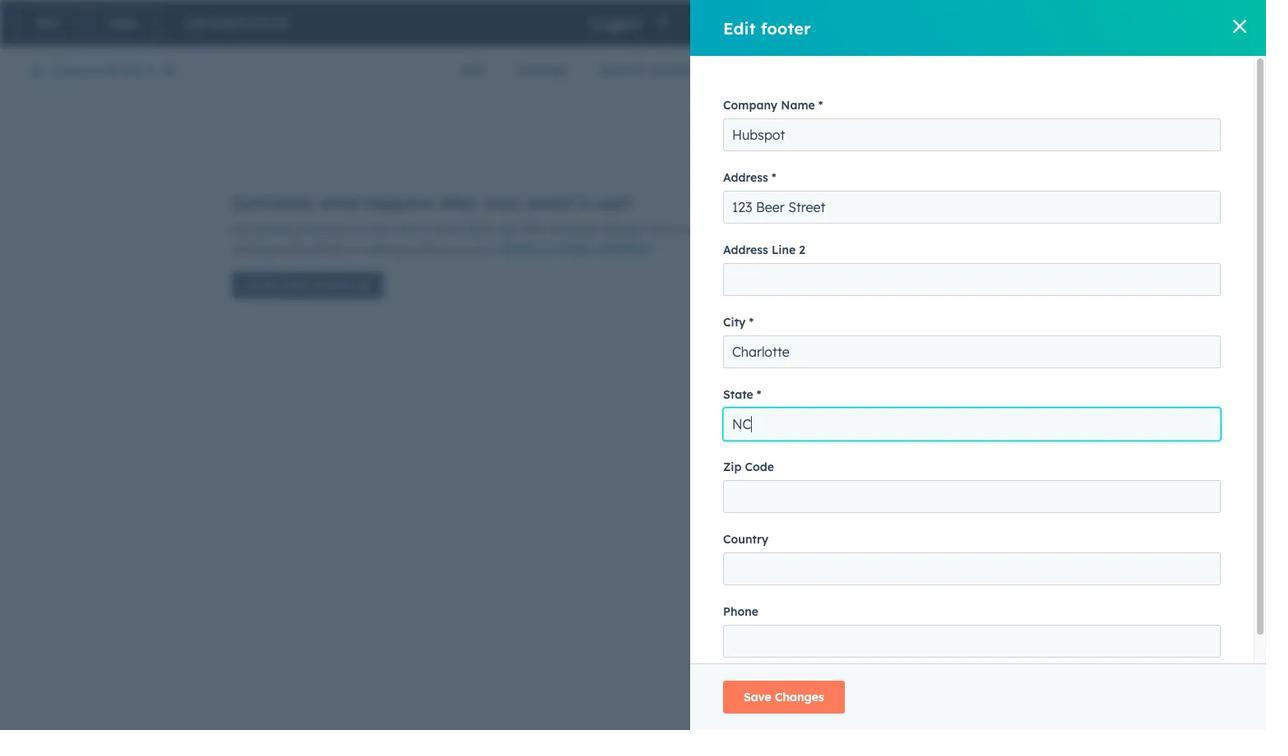 Task type: vqa. For each thing, say whether or not it's contained in the screenshot.
the "Use"
yes



Task type: describe. For each thing, give the bounding box(es) containing it.
actions
[[1192, 62, 1226, 74]]

close image
[[1233, 20, 1246, 33]]

what's a simple workflow? button
[[500, 239, 654, 259]]

Address Line 2 text field
[[723, 263, 1221, 296]]

2 horizontal spatial your
[[671, 222, 695, 237]]

use simple workflows to take care of your follow-ups after contacts engage with your email. for example, sending more emails or adding contacts to a list.
[[232, 222, 804, 257]]

1 horizontal spatial to
[[454, 242, 465, 257]]

phone
[[723, 605, 759, 620]]

create simple workflow button
[[232, 272, 383, 299]]

email inside button
[[1128, 62, 1154, 74]]

0 horizontal spatial your
[[434, 222, 458, 237]]

save changes
[[744, 690, 824, 705]]

edit for edit footer
[[723, 18, 756, 38]]

Company Name text field
[[723, 118, 1221, 151]]

changes
[[775, 690, 824, 705]]

a/b
[[93, 64, 116, 78]]

of
[[420, 222, 431, 237]]

a inside what's a simple workflow? button
[[542, 242, 550, 257]]

adding
[[362, 242, 400, 257]]

settings
[[518, 63, 567, 77]]

0 vertical spatial after
[[439, 193, 480, 213]]

address for address
[[723, 170, 768, 185]]

0 horizontal spatial to
[[351, 222, 363, 237]]

edit link
[[445, 47, 501, 93]]

engage
[[601, 222, 642, 237]]

settings link
[[501, 47, 583, 93]]

edit footer dialog
[[690, 0, 1266, 731]]

save button
[[89, 7, 158, 39]]

line
[[772, 243, 796, 258]]

test inside "button"
[[119, 64, 141, 78]]

address line 2
[[723, 243, 805, 258]]

send for send test email
[[1082, 62, 1105, 74]]

and
[[1177, 16, 1199, 30]]

saved
[[211, 15, 243, 29]]

workflow?
[[595, 242, 654, 257]]

sent
[[597, 193, 631, 213]]

what's a simple workflow?
[[500, 242, 654, 257]]

automate what happens after your email is sent
[[232, 193, 631, 213]]

send test email
[[1082, 62, 1154, 74]]

2
[[799, 243, 805, 258]]

create a/b test
[[51, 64, 141, 78]]

or inside use simple workflows to take care of your follow-ups after contacts engage with your email. for example, sending more emails or adding contacts to a list.
[[348, 242, 359, 257]]

review and send
[[1133, 16, 1229, 30]]

workflows
[[294, 222, 348, 237]]

send test email button
[[1068, 55, 1168, 81]]

address for address line 2
[[723, 243, 768, 258]]

code
[[745, 460, 774, 475]]

9:54
[[246, 15, 269, 29]]

zip
[[723, 460, 742, 475]]



Task type: locate. For each thing, give the bounding box(es) containing it.
automate
[[232, 193, 313, 213]]

to left list.
[[454, 242, 465, 257]]

Address text field
[[723, 191, 1221, 224]]

save inside button
[[110, 16, 138, 30]]

edit left settings link
[[461, 63, 485, 77]]

test inside button
[[1108, 62, 1126, 74]]

review
[[1133, 16, 1174, 30]]

1 horizontal spatial save
[[744, 690, 772, 705]]

edit for edit
[[461, 63, 485, 77]]

is
[[578, 193, 592, 213]]

last saved 9:54 am
[[184, 15, 290, 29]]

save left changes
[[744, 690, 772, 705]]

simple for workflow
[[280, 279, 310, 291]]

create simple workflow
[[246, 279, 354, 291]]

list.
[[479, 242, 497, 257]]

company name
[[723, 98, 815, 113]]

simple inside button
[[554, 242, 591, 257]]

create left a/b
[[51, 64, 90, 78]]

create inside button
[[246, 279, 277, 291]]

to
[[351, 222, 363, 237], [454, 242, 465, 257]]

1 horizontal spatial a
[[542, 242, 550, 257]]

city
[[723, 315, 746, 330]]

simple
[[256, 222, 291, 237], [554, 242, 591, 257], [280, 279, 310, 291]]

use
[[232, 222, 253, 237]]

1 vertical spatial or
[[348, 242, 359, 257]]

0 vertical spatial email
[[1128, 62, 1154, 74]]

save changes button
[[723, 681, 845, 714]]

1 vertical spatial email
[[528, 193, 573, 213]]

save up a/b
[[110, 16, 138, 30]]

your right of
[[434, 222, 458, 237]]

2 a from the left
[[542, 242, 550, 257]]

save
[[110, 16, 138, 30], [744, 690, 772, 705]]

take
[[366, 222, 390, 237]]

name
[[781, 98, 815, 113]]

contacts
[[550, 222, 597, 237], [404, 242, 451, 257]]

your right the with
[[671, 222, 695, 237]]

sending
[[232, 242, 275, 257]]

create for create simple workflow
[[246, 279, 277, 291]]

1 a from the left
[[468, 242, 475, 257]]

workflow
[[313, 279, 354, 291]]

follow-
[[462, 222, 498, 237]]

for
[[734, 222, 752, 237]]

your
[[485, 193, 523, 213], [434, 222, 458, 237], [671, 222, 695, 237]]

0 horizontal spatial email
[[528, 193, 573, 213]]

email down review
[[1128, 62, 1154, 74]]

Zip Code text field
[[723, 480, 1221, 513]]

emails
[[309, 242, 344, 257]]

email left is
[[528, 193, 573, 213]]

Phone text field
[[723, 625, 1221, 658]]

2 address from the top
[[723, 243, 768, 258]]

0 vertical spatial save
[[110, 16, 138, 30]]

create for create a/b test
[[51, 64, 90, 78]]

0 horizontal spatial a
[[468, 242, 475, 257]]

schedule
[[649, 63, 702, 77]]

1 horizontal spatial edit
[[723, 18, 756, 38]]

simple down automate in the left top of the page
[[256, 222, 291, 237]]

after up follow-
[[439, 193, 480, 213]]

exit button
[[16, 7, 79, 39]]

a right what's
[[542, 242, 550, 257]]

send or schedule
[[599, 63, 702, 77]]

City text field
[[723, 336, 1221, 369]]

actions button
[[1178, 55, 1250, 81]]

footer
[[761, 18, 811, 38]]

more
[[278, 242, 306, 257]]

contacts up what's a simple workflow? button
[[550, 222, 597, 237]]

0 vertical spatial edit
[[723, 18, 756, 38]]

0 horizontal spatial edit
[[461, 63, 485, 77]]

0 horizontal spatial create
[[51, 64, 90, 78]]

0 vertical spatial create
[[51, 64, 90, 78]]

email.
[[699, 222, 731, 237]]

1 vertical spatial save
[[744, 690, 772, 705]]

0 vertical spatial to
[[351, 222, 363, 237]]

None field
[[587, 12, 647, 34]]

1 address from the top
[[723, 170, 768, 185]]

send for send or schedule
[[599, 63, 629, 77]]

send or schedule link
[[583, 47, 718, 93]]

create a/b test button down exit button
[[30, 64, 141, 78]]

1 vertical spatial edit
[[461, 63, 485, 77]]

1 horizontal spatial your
[[485, 193, 523, 213]]

send
[[1202, 16, 1229, 30]]

or left schedule
[[633, 63, 646, 77]]

save for save changes
[[744, 690, 772, 705]]

automation
[[735, 63, 805, 77]]

create
[[51, 64, 90, 78], [246, 279, 277, 291]]

review and send button
[[1113, 7, 1250, 39]]

save inside "button"
[[744, 690, 772, 705]]

address
[[723, 170, 768, 185], [723, 243, 768, 258]]

1 vertical spatial create
[[246, 279, 277, 291]]

am
[[272, 15, 290, 29]]

1 vertical spatial address
[[723, 243, 768, 258]]

test down review and send button
[[1108, 62, 1126, 74]]

edit
[[723, 18, 756, 38], [461, 63, 485, 77]]

test right a/b
[[119, 64, 141, 78]]

what
[[318, 193, 359, 213]]

or right emails
[[348, 242, 359, 257]]

edit inside edit "link"
[[461, 63, 485, 77]]

1 vertical spatial to
[[454, 242, 465, 257]]

0 horizontal spatial contacts
[[404, 242, 451, 257]]

to left take
[[351, 222, 363, 237]]

after up what's
[[521, 222, 547, 237]]

example,
[[755, 222, 804, 237]]

0 horizontal spatial save
[[110, 16, 138, 30]]

1 horizontal spatial create
[[246, 279, 277, 291]]

send inside button
[[1082, 62, 1105, 74]]

0 horizontal spatial after
[[439, 193, 480, 213]]

edit footer
[[723, 18, 811, 38]]

email
[[1128, 62, 1154, 74], [528, 193, 573, 213]]

a inside use simple workflows to take care of your follow-ups after contacts engage with your email. for example, sending more emails or adding contacts to a list.
[[468, 242, 475, 257]]

last
[[184, 15, 208, 29]]

after inside use simple workflows to take care of your follow-ups after contacts engage with your email. for example, sending more emails or adding contacts to a list.
[[521, 222, 547, 237]]

ups
[[498, 222, 517, 237]]

a left list.
[[468, 242, 475, 257]]

automation link
[[718, 47, 821, 93]]

send
[[1082, 62, 1105, 74], [599, 63, 629, 77]]

save for save
[[110, 16, 138, 30]]

zip code
[[723, 460, 774, 475]]

1 horizontal spatial after
[[521, 222, 547, 237]]

edit left 'footer'
[[723, 18, 756, 38]]

1 horizontal spatial test
[[1108, 62, 1126, 74]]

simple down more
[[280, 279, 310, 291]]

country
[[723, 532, 769, 547]]

what's
[[500, 242, 539, 257]]

1 horizontal spatial or
[[633, 63, 646, 77]]

create down sending
[[246, 279, 277, 291]]

2 vertical spatial simple
[[280, 279, 310, 291]]

0 horizontal spatial test
[[119, 64, 141, 78]]

address up for
[[723, 170, 768, 185]]

edit inside edit footer dialog
[[723, 18, 756, 38]]

create a/b test button
[[16, 60, 176, 82], [30, 64, 141, 78]]

1 horizontal spatial contacts
[[550, 222, 597, 237]]

1 horizontal spatial send
[[1082, 62, 1105, 74]]

0 vertical spatial address
[[723, 170, 768, 185]]

simple inside use simple workflows to take care of your follow-ups after contacts engage with your email. for example, sending more emails or adding contacts to a list.
[[256, 222, 291, 237]]

test
[[1108, 62, 1126, 74], [119, 64, 141, 78]]

or
[[633, 63, 646, 77], [348, 242, 359, 257]]

create a/b test button down save button at the top of the page
[[16, 60, 176, 82]]

Country text field
[[723, 553, 1221, 586]]

happens
[[364, 193, 434, 213]]

after
[[439, 193, 480, 213], [521, 222, 547, 237]]

0 horizontal spatial or
[[348, 242, 359, 257]]

1 horizontal spatial email
[[1128, 62, 1154, 74]]

0 vertical spatial contacts
[[550, 222, 597, 237]]

with
[[645, 222, 668, 237]]

exit
[[37, 16, 59, 30]]

simple for workflows
[[256, 222, 291, 237]]

a
[[468, 242, 475, 257], [542, 242, 550, 257]]

care
[[393, 222, 417, 237]]

state
[[723, 387, 753, 402]]

0 vertical spatial or
[[633, 63, 646, 77]]

0 vertical spatial simple
[[256, 222, 291, 237]]

address down for
[[723, 243, 768, 258]]

your up ups
[[485, 193, 523, 213]]

contacts down of
[[404, 242, 451, 257]]

simple inside button
[[280, 279, 310, 291]]

simple down is
[[554, 242, 591, 257]]

0 horizontal spatial send
[[599, 63, 629, 77]]

1 vertical spatial after
[[521, 222, 547, 237]]

1 vertical spatial simple
[[554, 242, 591, 257]]

1 vertical spatial contacts
[[404, 242, 451, 257]]

State text field
[[723, 408, 1221, 441]]

company
[[723, 98, 778, 113]]



